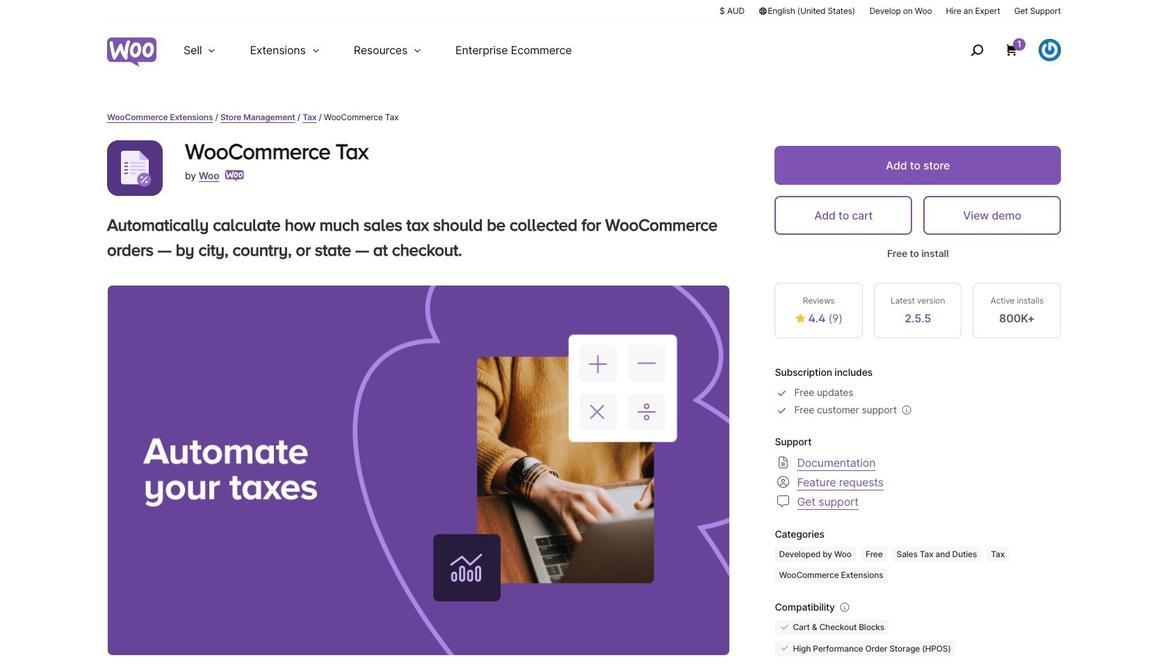 Task type: locate. For each thing, give the bounding box(es) containing it.
product header image: image
[[108, 286, 730, 656]]

circle user image
[[775, 474, 792, 491]]

developed by woocommerce image
[[225, 170, 244, 182]]

circle info image
[[838, 601, 852, 615]]

product icon image
[[107, 140, 163, 196]]

service navigation menu element
[[941, 27, 1061, 73]]

message image
[[775, 493, 792, 510]]



Task type: vqa. For each thing, say whether or not it's contained in the screenshot.
SEARCH FIELD
no



Task type: describe. For each thing, give the bounding box(es) containing it.
check image
[[779, 644, 790, 655]]

breadcrumb element
[[107, 111, 1061, 124]]

search image
[[966, 39, 988, 61]]

file lines image
[[775, 454, 792, 471]]

check image
[[779, 622, 790, 634]]

open account menu image
[[1039, 39, 1061, 61]]



